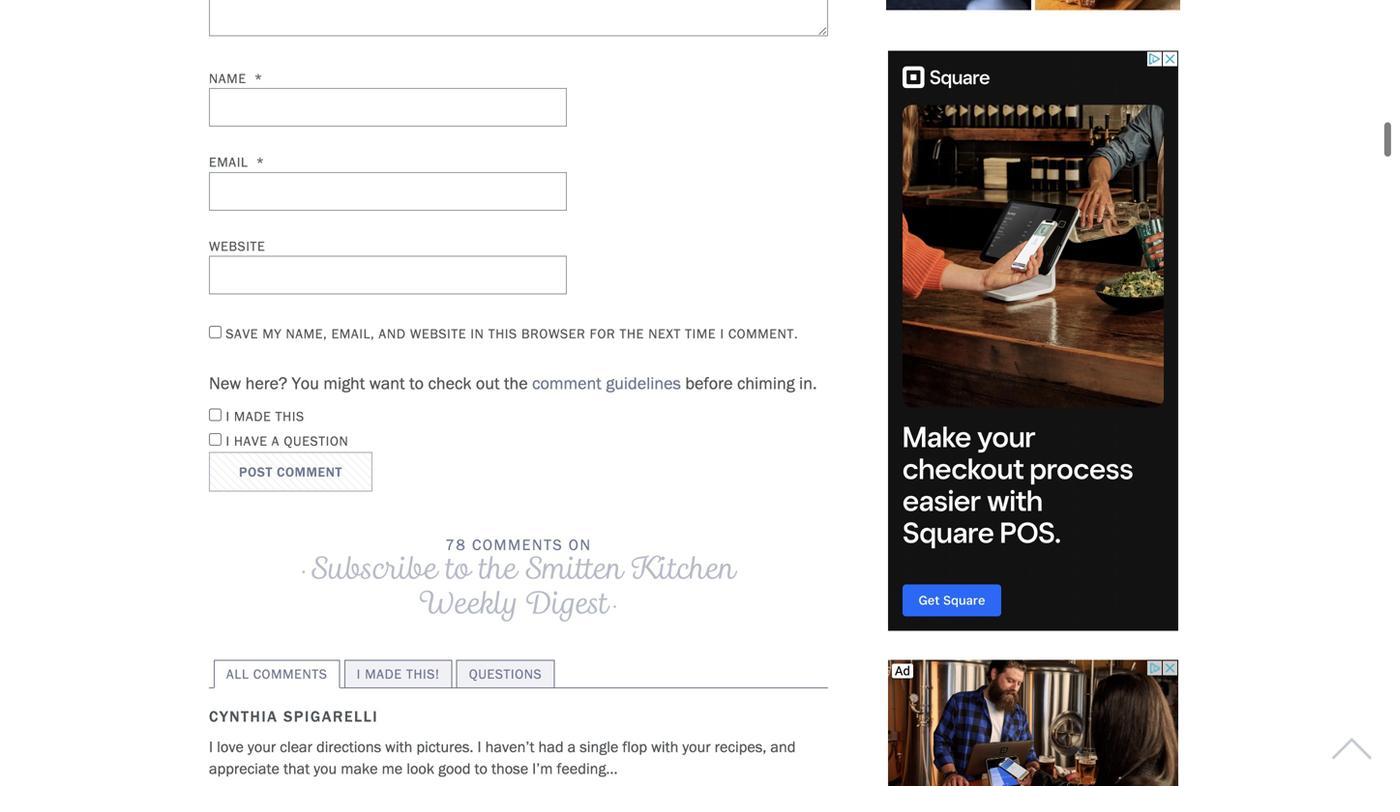Task type: locate. For each thing, give the bounding box(es) containing it.
1 with from the left
[[385, 738, 413, 757]]

to right want
[[409, 373, 424, 394]]

save my name, email, and website in this browser for the next time i comment.
[[226, 326, 799, 342]]

i'm
[[532, 760, 553, 779]]

made left this!
[[365, 666, 402, 683]]

good
[[438, 760, 471, 779]]

1 vertical spatial to
[[446, 550, 471, 594]]

new
[[209, 373, 241, 394]]

a right "had"
[[568, 738, 576, 757]]

appreciate
[[209, 760, 280, 779]]

before
[[686, 373, 733, 394]]

your left recipes, at the right of page
[[683, 738, 711, 757]]

I Have a Question checkbox
[[209, 433, 222, 446]]

name,
[[286, 326, 327, 342]]

i made this! link
[[344, 660, 452, 688]]

1 horizontal spatial your
[[683, 738, 711, 757]]

made up have on the bottom
[[234, 409, 271, 425]]

to right good
[[475, 760, 488, 779]]

0 vertical spatial a
[[272, 433, 280, 449]]

* for name *
[[254, 70, 263, 86]]

and
[[379, 326, 406, 342], [771, 738, 796, 757]]

make
[[341, 760, 378, 779]]

to inside the 78 comments on subscribe to the smitten kitchen weekly digest
[[446, 550, 471, 594]]

None submit
[[209, 452, 373, 492]]

questions link
[[456, 660, 555, 688]]

a right have on the bottom
[[272, 433, 280, 449]]

smitten
[[526, 550, 624, 594]]

i love your clear directions with pictures.  i haven't had a single flop with your recipes, and appreciate that you make me look good to those i'm feeding…
[[209, 738, 796, 779]]

time
[[685, 326, 716, 342]]

i right i have a question option
[[226, 433, 230, 449]]

a
[[272, 433, 280, 449], [568, 738, 576, 757]]

0 horizontal spatial made
[[234, 409, 271, 425]]

cynthia
[[209, 708, 278, 726]]

questions
[[469, 666, 542, 683]]

2 horizontal spatial to
[[475, 760, 488, 779]]

2 vertical spatial to
[[475, 760, 488, 779]]

the right out
[[504, 373, 528, 394]]

flop
[[623, 738, 647, 757]]

1 horizontal spatial with
[[651, 738, 679, 757]]

the right for
[[620, 326, 645, 342]]

made inside 'link'
[[365, 666, 402, 683]]

all comments
[[226, 666, 328, 683]]

None search field
[[79, 46, 1259, 105]]

had
[[539, 738, 564, 757]]

None email field
[[209, 172, 567, 211]]

1 your from the left
[[248, 738, 276, 757]]

1 horizontal spatial and
[[771, 738, 796, 757]]

78
[[446, 536, 467, 554]]

None text field
[[209, 0, 828, 36], [209, 88, 567, 127], [209, 0, 828, 36], [209, 88, 567, 127]]

email
[[209, 154, 248, 170]]

0 vertical spatial *
[[254, 70, 263, 86]]

0 horizontal spatial and
[[379, 326, 406, 342]]

i up spigarelli
[[357, 666, 361, 683]]

the right "78"
[[480, 550, 518, 594]]

*
[[254, 70, 263, 86], [256, 154, 265, 170]]

0 horizontal spatial to
[[409, 373, 424, 394]]

with up me
[[385, 738, 413, 757]]

I Made This checkbox
[[209, 409, 222, 422]]

0 horizontal spatial your
[[248, 738, 276, 757]]

advertisement element
[[888, 51, 1179, 632], [888, 661, 1179, 787]]

kitchen
[[632, 550, 736, 594]]

0 vertical spatial advertisement element
[[888, 51, 1179, 632]]

1 vertical spatial a
[[568, 738, 576, 757]]

* right name
[[254, 70, 263, 86]]

ultimate banana bread image
[[1035, 0, 1181, 10]]

and inside i love your clear directions with pictures.  i haven't had a single flop with your recipes, and appreciate that you make me look good to those i'm feeding…
[[771, 738, 796, 757]]

and right email,
[[379, 326, 406, 342]]

email,
[[332, 326, 375, 342]]

check
[[428, 373, 472, 394]]

comments
[[253, 666, 328, 683]]

love
[[217, 738, 244, 757]]

i left love
[[209, 738, 213, 757]]

1 vertical spatial the
[[504, 373, 528, 394]]

me
[[382, 760, 403, 779]]

guidelines
[[606, 373, 681, 394]]

1 vertical spatial and
[[771, 738, 796, 757]]

0 horizontal spatial a
[[272, 433, 280, 449]]

0 horizontal spatial with
[[385, 738, 413, 757]]

recipes,
[[715, 738, 767, 757]]

1 advertisement element from the top
[[888, 51, 1179, 632]]

might
[[324, 373, 365, 394]]

* right email
[[256, 154, 265, 170]]

comment.
[[729, 326, 799, 342]]

i
[[720, 326, 725, 342], [226, 409, 230, 425], [226, 433, 230, 449], [357, 666, 361, 683], [209, 738, 213, 757], [478, 738, 482, 757]]

on
[[569, 536, 592, 554]]

this
[[275, 409, 305, 425]]

i right "i made this" option
[[226, 409, 230, 425]]

78 comments on subscribe to the smitten kitchen weekly digest
[[312, 536, 736, 629]]

this
[[488, 326, 518, 342]]

and right recipes, at the right of page
[[771, 738, 796, 757]]

you
[[314, 760, 337, 779]]

0 vertical spatial the
[[620, 326, 645, 342]]

my
[[263, 326, 282, 342]]

1 horizontal spatial a
[[568, 738, 576, 757]]

in.
[[799, 373, 817, 394]]

1 horizontal spatial made
[[365, 666, 402, 683]]

2 vertical spatial the
[[480, 550, 518, 594]]

1 vertical spatial *
[[256, 154, 265, 170]]

with right "flop"
[[651, 738, 679, 757]]

1 vertical spatial made
[[365, 666, 402, 683]]

1 vertical spatial advertisement element
[[888, 661, 1179, 787]]

0 vertical spatial made
[[234, 409, 271, 425]]

the
[[620, 326, 645, 342], [504, 373, 528, 394], [480, 550, 518, 594]]

i inside 'link'
[[357, 666, 361, 683]]

chiming
[[737, 373, 795, 394]]

your
[[248, 738, 276, 757], [683, 738, 711, 757]]

look
[[407, 760, 434, 779]]

with
[[385, 738, 413, 757], [651, 738, 679, 757]]

want
[[369, 373, 405, 394]]

1 horizontal spatial to
[[446, 550, 471, 594]]

all
[[226, 666, 249, 683]]

made
[[234, 409, 271, 425], [365, 666, 402, 683]]

i for i made this!
[[357, 666, 361, 683]]

to left the comments
[[446, 550, 471, 594]]

to
[[409, 373, 424, 394], [446, 550, 471, 594], [475, 760, 488, 779]]

your up appreciate
[[248, 738, 276, 757]]

save
[[226, 326, 259, 342]]



Task type: vqa. For each thing, say whether or not it's contained in the screenshot.
the click to view a list of cookbook recipes button to the top
no



Task type: describe. For each thing, give the bounding box(es) containing it.
name *
[[209, 70, 263, 86]]

weekly digest
[[420, 584, 609, 629]]

those
[[492, 760, 529, 779]]

here?
[[245, 373, 288, 394]]

Save my name, email, and website in this browser for the next time I comment. checkbox
[[209, 326, 222, 339]]

have
[[234, 433, 268, 449]]

a inside i love your clear directions with pictures.  i haven't had a single flop with your recipes, and appreciate that you make me look good to those i'm feeding…
[[568, 738, 576, 757]]

website
[[209, 238, 266, 254]]

next
[[649, 326, 681, 342]]

that
[[283, 760, 310, 779]]

2 advertisement element from the top
[[888, 661, 1179, 787]]

i for i love your clear directions with pictures.  i haven't had a single flop with your recipes, and appreciate that you make me look good to those i'm feeding…
[[209, 738, 213, 757]]

comment guidelines link
[[532, 373, 681, 394]]

cynthia spigarelli
[[209, 708, 378, 726]]

website
[[410, 326, 467, 342]]

you
[[292, 373, 319, 394]]

name
[[209, 70, 247, 86]]

browser
[[522, 326, 586, 342]]

0 vertical spatial to
[[409, 373, 424, 394]]

clear
[[280, 738, 312, 757]]

spigarelli
[[284, 708, 378, 726]]

email *
[[209, 154, 265, 170]]

single
[[580, 738, 619, 757]]

0 vertical spatial and
[[379, 326, 406, 342]]

in
[[471, 326, 484, 342]]

comments
[[472, 536, 563, 554]]

i for i have a question
[[226, 433, 230, 449]]

out
[[476, 373, 500, 394]]

i made this
[[226, 409, 305, 425]]

subscribe
[[312, 550, 438, 594]]

for
[[590, 326, 616, 342]]

directions
[[316, 738, 381, 757]]

made for this!
[[365, 666, 402, 683]]

question
[[284, 433, 349, 449]]

i have a question
[[226, 433, 349, 449]]

this!
[[406, 666, 440, 683]]

* for email *
[[256, 154, 265, 170]]

the inside the 78 comments on subscribe to the smitten kitchen weekly digest
[[480, 550, 518, 594]]

salted brown butter crispy treats image
[[886, 0, 1032, 10]]

Website url field
[[209, 256, 567, 295]]

comment
[[532, 373, 602, 394]]

i made this!
[[357, 666, 440, 683]]

feeding…
[[557, 760, 618, 779]]

i left haven't
[[478, 738, 482, 757]]

new here? you might want to check out the comment guidelines before chiming in.
[[209, 373, 817, 394]]

to inside i love your clear directions with pictures.  i haven't had a single flop with your recipes, and appreciate that you make me look good to those i'm feeding…
[[475, 760, 488, 779]]

made for this
[[234, 409, 271, 425]]

i for i made this
[[226, 409, 230, 425]]

i right time
[[720, 326, 725, 342]]

haven't
[[485, 738, 535, 757]]

2 your from the left
[[683, 738, 711, 757]]

2 with from the left
[[651, 738, 679, 757]]

pictures.
[[417, 738, 474, 757]]



